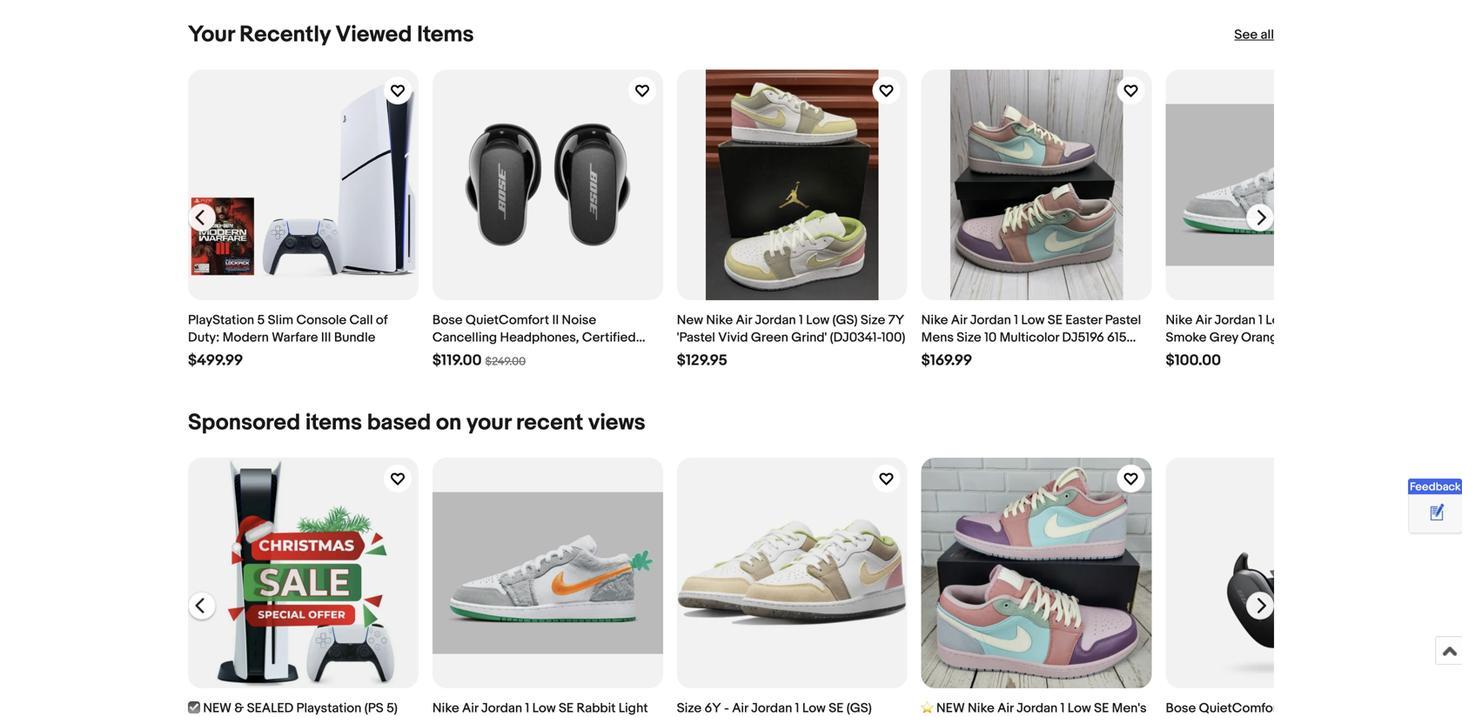 Task type: vqa. For each thing, say whether or not it's contained in the screenshot.
Top
no



Task type: locate. For each thing, give the bounding box(es) containing it.
0 vertical spatial (gs)
[[832, 312, 858, 328]]

low inside new nike air jordan 1 low (gs) size 7y 'pastel vivid green grind' (dj0341-100) $129.95
[[806, 312, 829, 328]]

6y
[[705, 700, 721, 716]]

jordan inside new nike air jordan 1 low (gs) size 7y 'pastel vivid green grind' (dj0341-100) $129.95
[[755, 312, 796, 328]]

$499.99 text field
[[188, 351, 243, 370]]

nike right 5)
[[432, 700, 459, 716]]

10
[[984, 330, 997, 345]]

your recently viewed items
[[188, 21, 474, 48]]

bose for bose quietcomfort noise cancelling
[[1166, 700, 1196, 716]]

1 horizontal spatial quietcomfort
[[1199, 700, 1283, 716]]

all
[[1261, 27, 1274, 43]]

$499.99
[[188, 351, 243, 370]]

of
[[376, 312, 388, 328]]

playstation 5 slim console call of duty: modern warfare iii bundle $499.99
[[188, 312, 388, 370]]

2 horizontal spatial size
[[957, 330, 981, 345]]

air inside nike air jordan 1 low se rabbit light smoke grey orange dz6333-083 gs new
[[1195, 312, 1212, 328]]

1 inside size 6y - air jordan 1 low se (gs)
[[795, 700, 799, 716]]

☑️ new & sealed playstation (ps 5)
[[188, 700, 401, 717]]

light for nike air jordan 1 low se rabbit light
[[619, 700, 648, 716]]

2 vertical spatial size
[[677, 700, 702, 716]]

air right 5)
[[462, 700, 478, 716]]

0 horizontal spatial size
[[677, 700, 702, 716]]

se inside nike air jordan 1 low se easter pastel mens size 10  multicolor dj5196 615 rare
[[1048, 312, 1063, 328]]

sponsored
[[188, 409, 300, 436]]

sealed
[[247, 700, 293, 716]]

size 6y - air jordan 1 low se (gs) link
[[677, 458, 907, 717]]

new
[[203, 700, 232, 716], [936, 700, 965, 716]]

1 vertical spatial new
[[1166, 347, 1192, 363]]

low inside nike air jordan 1 low se rabbit light smoke grey orange dz6333-083 gs new
[[1266, 312, 1289, 328]]

air up vivid
[[736, 312, 752, 328]]

bose quietcomfort ii noise cancelling headphones, certified refurbished
[[432, 312, 636, 363]]

low inside nike air jordan 1 low se rabbit light
[[532, 700, 556, 716]]

bose inside the bose quietcomfort ii noise cancelling headphones, certified refurbished
[[432, 312, 463, 328]]

light inside nike air jordan 1 low se rabbit light smoke grey orange dz6333-083 gs new
[[1352, 312, 1381, 328]]

nike inside new nike air jordan 1 low (gs) size 7y 'pastel vivid green grind' (dj0341-100) $129.95
[[706, 312, 733, 328]]

0 horizontal spatial noise
[[562, 312, 596, 328]]

615
[[1107, 330, 1127, 345]]

air inside new nike air jordan 1 low (gs) size 7y 'pastel vivid green grind' (dj0341-100) $129.95
[[736, 312, 752, 328]]

low
[[806, 312, 829, 328], [1021, 312, 1045, 328], [1266, 312, 1289, 328], [532, 700, 556, 716], [802, 700, 826, 716], [1068, 700, 1091, 716]]

0 vertical spatial rabbit
[[1310, 312, 1349, 328]]

0 vertical spatial size
[[861, 312, 885, 328]]

new inside ⭐ new nike air jordan 1 low se men's
[[936, 700, 965, 716]]

multicolor
[[1000, 330, 1059, 345]]

nike air jordan 1 low se easter pastel mens size 10  multicolor dj5196 615 rare
[[921, 312, 1141, 363]]

items
[[305, 409, 362, 436]]

new up 'pastel
[[677, 312, 703, 328]]

083
[[1340, 330, 1363, 345]]

new for nike
[[936, 700, 965, 716]]

se inside nike air jordan 1 low se rabbit light smoke grey orange dz6333-083 gs new
[[1292, 312, 1307, 328]]

air up smoke
[[1195, 312, 1212, 328]]

air right -
[[732, 700, 748, 716]]

see
[[1234, 27, 1258, 43]]

quietcomfort inside the bose quietcomfort ii noise cancelling headphones, certified refurbished
[[466, 312, 549, 328]]

1 vertical spatial cancelling
[[1323, 700, 1387, 716]]

light
[[1352, 312, 1381, 328], [619, 700, 648, 716]]

new right ⭐
[[936, 700, 965, 716]]

(gs) left ⭐
[[847, 700, 872, 716]]

cancelling
[[432, 330, 497, 345], [1323, 700, 1387, 716]]

size 6y - air jordan 1 low se (gs)
[[677, 700, 903, 717]]

rabbit inside nike air jordan 1 low se rabbit light
[[577, 700, 616, 716]]

-
[[724, 700, 729, 716]]

nike inside nike air jordan 1 low se rabbit light smoke grey orange dz6333-083 gs new
[[1166, 312, 1193, 328]]

air right ⭐
[[997, 700, 1014, 716]]

size
[[861, 312, 885, 328], [957, 330, 981, 345], [677, 700, 702, 716]]

se inside ⭐ new nike air jordan 1 low se men's
[[1094, 700, 1109, 716]]

light inside nike air jordan 1 low se rabbit light
[[619, 700, 648, 716]]

0 horizontal spatial bose
[[432, 312, 463, 328]]

bundle
[[334, 330, 375, 345]]

bose for bose quietcomfort ii noise cancelling headphones, certified refurbished
[[432, 312, 463, 328]]

size inside nike air jordan 1 low se easter pastel mens size 10  multicolor dj5196 615 rare
[[957, 330, 981, 345]]

your
[[466, 409, 511, 436]]

grind'
[[791, 330, 827, 345]]

nike up vivid
[[706, 312, 733, 328]]

se
[[1048, 312, 1063, 328], [1292, 312, 1307, 328], [559, 700, 574, 716], [829, 700, 844, 716], [1094, 700, 1109, 716]]

1 horizontal spatial new
[[936, 700, 965, 716]]

$169.99 text field
[[921, 351, 972, 370]]

0 vertical spatial quietcomfort
[[466, 312, 549, 328]]

(gs) up (dj0341-
[[832, 312, 858, 328]]

new left &
[[203, 700, 232, 716]]

0 horizontal spatial new
[[203, 700, 232, 716]]

new
[[677, 312, 703, 328], [1166, 347, 1192, 363]]

nike inside nike air jordan 1 low se easter pastel mens size 10  multicolor dj5196 615 rare
[[921, 312, 948, 328]]

new inside ☑️ new & sealed playstation (ps 5)
[[203, 700, 232, 716]]

quietcomfort
[[466, 312, 549, 328], [1199, 700, 1283, 716]]

quietcomfort for noise
[[1199, 700, 1283, 716]]

low inside nike air jordan 1 low se easter pastel mens size 10  multicolor dj5196 615 rare
[[1021, 312, 1045, 328]]

1 horizontal spatial bose
[[1166, 700, 1196, 716]]

1 horizontal spatial rabbit
[[1310, 312, 1349, 328]]

recent
[[516, 409, 583, 436]]

1
[[799, 312, 803, 328], [1014, 312, 1018, 328], [1258, 312, 1263, 328], [525, 700, 529, 716], [795, 700, 799, 716], [1060, 700, 1065, 716]]

5
[[257, 312, 265, 328]]

size left 10
[[957, 330, 981, 345]]

light up gs at the right
[[1352, 312, 1381, 328]]

nike inside ⭐ new nike air jordan 1 low se men's
[[968, 700, 995, 716]]

air up mens
[[951, 312, 967, 328]]

on
[[436, 409, 461, 436]]

viewed
[[335, 21, 412, 48]]

2 new from the left
[[936, 700, 965, 716]]

1 inside nike air jordan 1 low se rabbit light
[[525, 700, 529, 716]]

1 vertical spatial (gs)
[[847, 700, 872, 716]]

0 vertical spatial light
[[1352, 312, 1381, 328]]

size left 6y
[[677, 700, 702, 716]]

(ps
[[364, 700, 384, 716]]

dj5196
[[1062, 330, 1104, 345]]

size inside new nike air jordan 1 low (gs) size 7y 'pastel vivid green grind' (dj0341-100) $129.95
[[861, 312, 885, 328]]

jordan
[[755, 312, 796, 328], [970, 312, 1011, 328], [1214, 312, 1256, 328], [481, 700, 522, 716], [751, 700, 792, 716], [1016, 700, 1058, 716]]

light left 6y
[[619, 700, 648, 716]]

nike up smoke
[[1166, 312, 1193, 328]]

1 horizontal spatial new
[[1166, 347, 1192, 363]]

call
[[349, 312, 373, 328]]

modern
[[223, 330, 269, 345]]

see all link
[[1234, 26, 1274, 44]]

bose up refurbished
[[432, 312, 463, 328]]

1 new from the left
[[203, 700, 232, 716]]

new inside new nike air jordan 1 low (gs) size 7y 'pastel vivid green grind' (dj0341-100) $129.95
[[677, 312, 703, 328]]

easter
[[1065, 312, 1102, 328]]

$169.99
[[921, 351, 972, 370]]

nike air jordan 1 low se rabbit light
[[432, 700, 651, 717]]

nike right ⭐
[[968, 700, 995, 716]]

1 vertical spatial noise
[[1285, 700, 1320, 716]]

nike inside nike air jordan 1 low se rabbit light
[[432, 700, 459, 716]]

previous price $249.00 text field
[[485, 355, 526, 368]]

feedback
[[1410, 480, 1461, 494]]

1 horizontal spatial size
[[861, 312, 885, 328]]

green
[[751, 330, 788, 345]]

air
[[736, 312, 752, 328], [951, 312, 967, 328], [1195, 312, 1212, 328], [462, 700, 478, 716], [732, 700, 748, 716], [997, 700, 1014, 716]]

se for nike air jordan 1 low se easter pastel mens size 10  multicolor dj5196 615 rare
[[1048, 312, 1063, 328]]

0 vertical spatial new
[[677, 312, 703, 328]]

(gs) inside size 6y - air jordan 1 low se (gs)
[[847, 700, 872, 716]]

jordan inside size 6y - air jordan 1 low se (gs)
[[751, 700, 792, 716]]

1 vertical spatial rabbit
[[577, 700, 616, 716]]

0 horizontal spatial cancelling
[[432, 330, 497, 345]]

sponsored items based on your recent views
[[188, 409, 645, 436]]

smoke
[[1166, 330, 1207, 345]]

grey
[[1209, 330, 1238, 345]]

your
[[188, 21, 234, 48]]

bose inside bose quietcomfort noise cancelling
[[1166, 700, 1196, 716]]

jordan inside nike air jordan 1 low se rabbit light
[[481, 700, 522, 716]]

'pastel
[[677, 330, 715, 345]]

low inside size 6y - air jordan 1 low se (gs)
[[802, 700, 826, 716]]

nike up mens
[[921, 312, 948, 328]]

quietcomfort inside bose quietcomfort noise cancelling
[[1199, 700, 1283, 716]]

se inside nike air jordan 1 low se rabbit light
[[559, 700, 574, 716]]

$119.00 $249.00
[[432, 351, 526, 370]]

1 horizontal spatial cancelling
[[1323, 700, 1387, 716]]

jordan inside ⭐ new nike air jordan 1 low se men's
[[1016, 700, 1058, 716]]

bose right men's
[[1166, 700, 1196, 716]]

0 vertical spatial noise
[[562, 312, 596, 328]]

size left 7y
[[861, 312, 885, 328]]

new down smoke
[[1166, 347, 1192, 363]]

1 horizontal spatial light
[[1352, 312, 1381, 328]]

$100.00
[[1166, 351, 1221, 370]]

noise
[[562, 312, 596, 328], [1285, 700, 1320, 716]]

0 horizontal spatial rabbit
[[577, 700, 616, 716]]

air inside nike air jordan 1 low se easter pastel mens size 10  multicolor dj5196 615 rare
[[951, 312, 967, 328]]

1 vertical spatial quietcomfort
[[1199, 700, 1283, 716]]

rabbit
[[1310, 312, 1349, 328], [577, 700, 616, 716]]

0 vertical spatial cancelling
[[432, 330, 497, 345]]

0 horizontal spatial light
[[619, 700, 648, 716]]

0 vertical spatial bose
[[432, 312, 463, 328]]

new inside nike air jordan 1 low se rabbit light smoke grey orange dz6333-083 gs new
[[1166, 347, 1192, 363]]

1 vertical spatial bose
[[1166, 700, 1196, 716]]

0 horizontal spatial quietcomfort
[[466, 312, 549, 328]]

1 horizontal spatial noise
[[1285, 700, 1320, 716]]

1 vertical spatial size
[[957, 330, 981, 345]]

nike
[[706, 312, 733, 328], [921, 312, 948, 328], [1166, 312, 1193, 328], [432, 700, 459, 716], [968, 700, 995, 716]]

1 vertical spatial light
[[619, 700, 648, 716]]

cancelling inside the bose quietcomfort ii noise cancelling headphones, certified refurbished
[[432, 330, 497, 345]]

bose
[[432, 312, 463, 328], [1166, 700, 1196, 716]]

rabbit inside nike air jordan 1 low se rabbit light smoke grey orange dz6333-083 gs new
[[1310, 312, 1349, 328]]

0 horizontal spatial new
[[677, 312, 703, 328]]



Task type: describe. For each thing, give the bounding box(es) containing it.
bose quietcomfort noise cancelling link
[[1166, 458, 1396, 717]]

quietcomfort for ii
[[466, 312, 549, 328]]

nike for nike air jordan 1 low se easter pastel mens size 10  multicolor dj5196 615 rare
[[921, 312, 948, 328]]

certified
[[582, 330, 636, 345]]

rabbit for nike air jordan 1 low se rabbit light
[[577, 700, 616, 716]]

gs
[[1366, 330, 1385, 345]]

rabbit for nike air jordan 1 low se rabbit light smoke grey orange dz6333-083 gs new
[[1310, 312, 1349, 328]]

nike air jordan 1 low se rabbit light link
[[432, 458, 663, 717]]

⭐ new nike air jordan 1 low se men's
[[921, 700, 1152, 717]]

jordan inside nike air jordan 1 low se easter pastel mens size 10  multicolor dj5196 615 rare
[[970, 312, 1011, 328]]

noise inside bose quietcomfort noise cancelling
[[1285, 700, 1320, 716]]

1 inside new nike air jordan 1 low (gs) size 7y 'pastel vivid green grind' (dj0341-100) $129.95
[[799, 312, 803, 328]]

$100.00 text field
[[1166, 351, 1221, 370]]

nike air jordan 1 low se rabbit light smoke grey orange dz6333-083 gs new
[[1166, 312, 1385, 363]]

men's
[[1112, 700, 1147, 716]]

$249.00
[[485, 355, 526, 368]]

low inside ⭐ new nike air jordan 1 low se men's
[[1068, 700, 1091, 716]]

se inside size 6y - air jordan 1 low se (gs)
[[829, 700, 844, 716]]

(gs) inside new nike air jordan 1 low (gs) size 7y 'pastel vivid green grind' (dj0341-100) $129.95
[[832, 312, 858, 328]]

recently
[[239, 21, 331, 48]]

new nike air jordan 1 low (gs) size 7y 'pastel vivid green grind' (dj0341-100) $129.95
[[677, 312, 905, 370]]

orange
[[1241, 330, 1285, 345]]

se for nike air jordan 1 low se rabbit light
[[559, 700, 574, 716]]

air inside ⭐ new nike air jordan 1 low se men's
[[997, 700, 1014, 716]]

⭐ new nike air jordan 1 low se men's link
[[921, 458, 1152, 717]]

jordan inside nike air jordan 1 low se rabbit light smoke grey orange dz6333-083 gs new
[[1214, 312, 1256, 328]]

playstation
[[188, 312, 254, 328]]

playstation
[[296, 700, 361, 716]]

refurbished
[[432, 347, 505, 363]]

dz6333-
[[1288, 330, 1340, 345]]

cancelling inside bose quietcomfort noise cancelling
[[1323, 700, 1387, 716]]

7y
[[888, 312, 904, 328]]

air inside size 6y - air jordan 1 low se (gs)
[[732, 700, 748, 716]]

rare
[[921, 347, 949, 363]]

light for nike air jordan 1 low se rabbit light smoke grey orange dz6333-083 gs new
[[1352, 312, 1381, 328]]

nike for nike air jordan 1 low se rabbit light smoke grey orange dz6333-083 gs new
[[1166, 312, 1193, 328]]

noise inside the bose quietcomfort ii noise cancelling headphones, certified refurbished
[[562, 312, 596, 328]]

duty:
[[188, 330, 220, 345]]

100)
[[881, 330, 905, 345]]

$129.95 text field
[[677, 351, 727, 370]]

$129.95
[[677, 351, 727, 370]]

slim
[[268, 312, 293, 328]]

iii
[[321, 330, 331, 345]]

new for &
[[203, 700, 232, 716]]

air inside nike air jordan 1 low se rabbit light
[[462, 700, 478, 716]]

⭐
[[921, 700, 933, 716]]

☑️ new & sealed playstation (ps 5) link
[[188, 458, 418, 717]]

1 inside nike air jordan 1 low se rabbit light smoke grey orange dz6333-083 gs new
[[1258, 312, 1263, 328]]

pastel
[[1105, 312, 1141, 328]]

se for nike air jordan 1 low se rabbit light smoke grey orange dz6333-083 gs new
[[1292, 312, 1307, 328]]

&
[[234, 700, 244, 716]]

(dj0341-
[[830, 330, 881, 345]]

headphones,
[[500, 330, 579, 345]]

see all
[[1234, 27, 1274, 43]]

vivid
[[718, 330, 748, 345]]

nike for nike air jordan 1 low se rabbit light
[[432, 700, 459, 716]]

5)
[[386, 700, 398, 716]]

ii
[[552, 312, 559, 328]]

based
[[367, 409, 431, 436]]

size inside size 6y - air jordan 1 low se (gs)
[[677, 700, 702, 716]]

mens
[[921, 330, 954, 345]]

console
[[296, 312, 346, 328]]

items
[[417, 21, 474, 48]]

1 inside ⭐ new nike air jordan 1 low se men's
[[1060, 700, 1065, 716]]

$119.00
[[432, 351, 482, 370]]

$119.00 text field
[[432, 351, 482, 370]]

warfare
[[272, 330, 318, 345]]

bose quietcomfort noise cancelling
[[1166, 700, 1387, 717]]

your recently viewed items link
[[188, 21, 474, 48]]

☑️
[[188, 700, 200, 716]]

1 inside nike air jordan 1 low se easter pastel mens size 10  multicolor dj5196 615 rare
[[1014, 312, 1018, 328]]

views
[[588, 409, 645, 436]]



